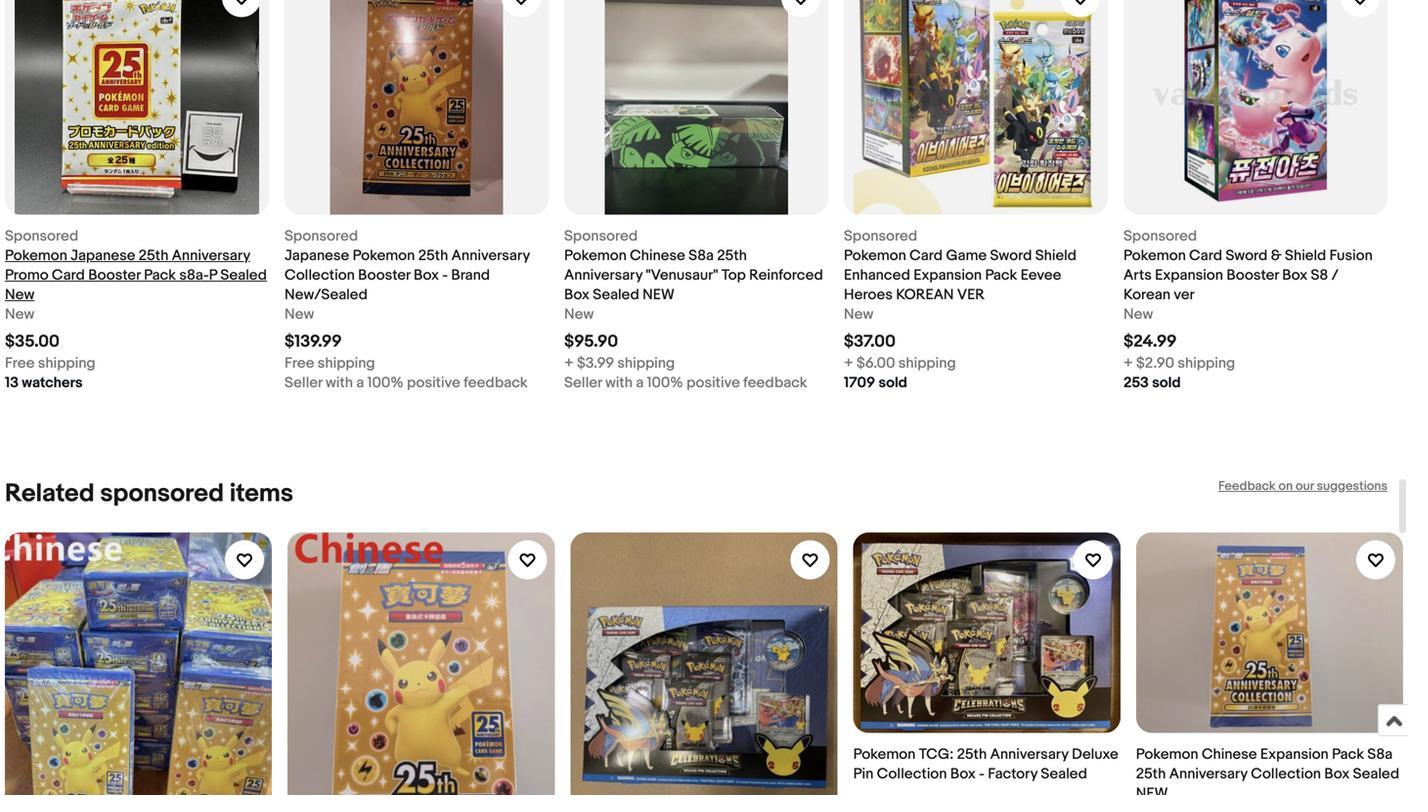 Task type: locate. For each thing, give the bounding box(es) containing it.
3 new text field from the left
[[1124, 305, 1154, 324]]

1 vertical spatial new
[[1137, 785, 1169, 795]]

4 shipping from the left
[[899, 355, 957, 372]]

with down free shipping text field
[[326, 374, 353, 392]]

1 horizontal spatial expansion
[[1156, 267, 1224, 284]]

13 watchers text field
[[5, 373, 83, 393]]

1 new text field from the left
[[5, 305, 34, 324]]

2 booster from the left
[[358, 267, 411, 284]]

with
[[326, 374, 353, 392], [606, 374, 633, 392]]

positive inside sponsored japanese pokemon 25th anniversary collection booster box - brand new/sealed new $139.99 free shipping seller with a 100% positive feedback
[[407, 374, 461, 392]]

0 horizontal spatial japanese
[[71, 247, 135, 265]]

2 new text field from the left
[[565, 305, 594, 324]]

new/sealed
[[285, 286, 368, 304]]

2 shield from the left
[[1286, 247, 1327, 265]]

2 sponsored from the left
[[285, 227, 358, 245]]

100% inside sponsored pokemon chinese s8a 25th anniversary "venusaur" top reinforced box sealed new new $95.90 + $3.99 shipping seller with a 100% positive feedback
[[647, 374, 684, 392]]

1 positive from the left
[[407, 374, 461, 392]]

1 horizontal spatial booster
[[358, 267, 411, 284]]

sponsored inside the sponsored pokemon card game sword shield enhanced expansion pack eevee heroes korean ver new $37.00 + $6.00 shipping 1709 sold
[[844, 227, 918, 245]]

seller
[[285, 374, 323, 392], [565, 374, 602, 392]]

0 horizontal spatial shield
[[1036, 247, 1077, 265]]

2 horizontal spatial collection
[[1252, 766, 1322, 783]]

1 horizontal spatial s8a
[[1368, 746, 1393, 764]]

- inside pokemon tcg: 25th anniversary deluxe pin collection box - factory sealed
[[979, 766, 985, 783]]

sponsored for $35.00
[[5, 227, 78, 245]]

1 shield from the left
[[1036, 247, 1077, 265]]

-
[[443, 267, 448, 284], [979, 766, 985, 783]]

pokemon inside sponsored pokemon card sword & shield fusion arts expansion booster box s8 / korean ver new $24.99 + $2.90 shipping 253 sold
[[1124, 247, 1187, 265]]

2 100% from the left
[[647, 374, 684, 392]]

shipping up watchers
[[38, 355, 96, 372]]

pokemon tcg: 25th anniversary deluxe pin collection box - factory sealed
[[854, 746, 1119, 783]]

+ up "253"
[[1124, 355, 1134, 372]]

25th
[[139, 247, 169, 265], [418, 247, 448, 265], [717, 247, 747, 265], [958, 746, 987, 764], [1137, 766, 1167, 783]]

1 shipping from the left
[[38, 355, 96, 372]]

1 horizontal spatial 100%
[[647, 374, 684, 392]]

1 sponsored from the left
[[5, 227, 78, 245]]

sponsored for $37.00
[[844, 227, 918, 245]]

a
[[356, 374, 364, 392], [636, 374, 644, 392]]

anniversary inside 'pokemon chinese expansion pack s8a 25th anniversary collection box sealed new'
[[1170, 766, 1248, 783]]

card up korean
[[910, 247, 943, 265]]

1709
[[844, 374, 876, 392]]

card
[[910, 247, 943, 265], [1190, 247, 1223, 265], [52, 267, 85, 284]]

pokemon
[[5, 247, 67, 265], [353, 247, 415, 265], [565, 247, 627, 265], [844, 247, 907, 265], [1124, 247, 1187, 265], [854, 746, 916, 764], [1137, 746, 1199, 764]]

sealed
[[221, 267, 267, 284], [593, 286, 640, 304], [1041, 766, 1088, 783], [1354, 766, 1400, 783]]

3 sponsored text field from the left
[[844, 227, 918, 246]]

1 vertical spatial -
[[979, 766, 985, 783]]

$95.90 text field
[[565, 332, 618, 352]]

pokemon up arts
[[1124, 247, 1187, 265]]

expansion inside sponsored pokemon card sword & shield fusion arts expansion booster box s8 / korean ver new $24.99 + $2.90 shipping 253 sold
[[1156, 267, 1224, 284]]

Sponsored text field
[[5, 227, 78, 246], [565, 227, 638, 246], [844, 227, 918, 246]]

p
[[209, 267, 217, 284]]

feedback on our suggestions
[[1219, 479, 1388, 494]]

new text field for korean
[[1124, 305, 1154, 324]]

0 vertical spatial chinese
[[630, 247, 686, 265]]

fusion
[[1330, 247, 1373, 265]]

2 free from the left
[[285, 355, 314, 372]]

card right promo
[[52, 267, 85, 284]]

new text field down korean
[[1124, 305, 1154, 324]]

pack
[[144, 267, 176, 284], [986, 267, 1018, 284], [1333, 746, 1365, 764]]

s8
[[1312, 267, 1329, 284]]

free inside the sponsored pokemon japanese 25th anniversary promo card booster pack s8a-p sealed new new $35.00 free shipping 13 watchers
[[5, 355, 35, 372]]

1 horizontal spatial sold
[[1153, 374, 1182, 392]]

1 a from the left
[[356, 374, 364, 392]]

0 horizontal spatial collection
[[285, 267, 355, 284]]

1 horizontal spatial pack
[[986, 267, 1018, 284]]

booster inside the sponsored pokemon japanese 25th anniversary promo card booster pack s8a-p sealed new new $35.00 free shipping 13 watchers
[[88, 267, 141, 284]]

list containing $35.00
[[5, 0, 1404, 424]]

0 horizontal spatial sold
[[879, 374, 908, 392]]

$2.90
[[1137, 355, 1175, 372]]

new text field for new
[[5, 305, 34, 324]]

3 booster from the left
[[1227, 267, 1280, 284]]

seller inside sponsored pokemon chinese s8a 25th anniversary "venusaur" top reinforced box sealed new new $95.90 + $3.99 shipping seller with a 100% positive feedback
[[565, 374, 602, 392]]

new text field up $35.00 text field
[[5, 305, 34, 324]]

2 seller with a 100% positive feedback text field from the left
[[565, 373, 808, 393]]

1 horizontal spatial sword
[[1226, 247, 1268, 265]]

shipping inside the sponsored pokemon japanese 25th anniversary promo card booster pack s8a-p sealed new new $35.00 free shipping 13 watchers
[[38, 355, 96, 372]]

group containing pokemon tcg: 25th anniversary deluxe pin collection box - factory sealed
[[5, 533, 1404, 795]]

1 horizontal spatial collection
[[877, 766, 948, 783]]

sponsored
[[100, 479, 224, 509]]

0 horizontal spatial sword
[[991, 247, 1033, 265]]

free
[[5, 355, 35, 372], [285, 355, 314, 372]]

card for ver
[[1190, 247, 1223, 265]]

3 shipping from the left
[[618, 355, 675, 372]]

new down korean
[[1124, 306, 1154, 323]]

positive inside sponsored pokemon chinese s8a 25th anniversary "venusaur" top reinforced box sealed new new $95.90 + $3.99 shipping seller with a 100% positive feedback
[[687, 374, 740, 392]]

"venusaur"
[[646, 267, 719, 284]]

pokemon up $95.90 text field
[[565, 247, 627, 265]]

sword inside the sponsored pokemon card game sword shield enhanced expansion pack eevee heroes korean ver new $37.00 + $6.00 shipping 1709 sold
[[991, 247, 1033, 265]]

new inside 'pokemon chinese expansion pack s8a 25th anniversary collection box sealed new'
[[1137, 785, 1169, 795]]

5 sponsored from the left
[[1124, 227, 1198, 245]]

0 horizontal spatial booster
[[88, 267, 141, 284]]

shipping inside sponsored japanese pokemon 25th anniversary collection booster box - brand new/sealed new $139.99 free shipping seller with a 100% positive feedback
[[318, 355, 375, 372]]

anniversary
[[172, 247, 250, 265], [452, 247, 530, 265], [565, 267, 643, 284], [991, 746, 1069, 764], [1170, 766, 1248, 783]]

sold down $2.90
[[1153, 374, 1182, 392]]

chinese inside sponsored pokemon chinese s8a 25th anniversary "venusaur" top reinforced box sealed new new $95.90 + $3.99 shipping seller with a 100% positive feedback
[[630, 247, 686, 265]]

pokemon inside sponsored japanese pokemon 25th anniversary collection booster box - brand new/sealed new $139.99 free shipping seller with a 100% positive feedback
[[353, 247, 415, 265]]

seller down free shipping text field
[[285, 374, 323, 392]]

seller with a 100% positive feedback text field for $95.90
[[565, 373, 808, 393]]

new
[[643, 286, 675, 304], [1137, 785, 1169, 795]]

1 booster from the left
[[88, 267, 141, 284]]

0 horizontal spatial chinese
[[630, 247, 686, 265]]

card inside the sponsored pokemon japanese 25th anniversary promo card booster pack s8a-p sealed new new $35.00 free shipping 13 watchers
[[52, 267, 85, 284]]

shield inside sponsored pokemon card sword & shield fusion arts expansion booster box s8 / korean ver new $24.99 + $2.90 shipping 253 sold
[[1286, 247, 1327, 265]]

box inside sponsored pokemon chinese s8a 25th anniversary "venusaur" top reinforced box sealed new new $95.90 + $3.99 shipping seller with a 100% positive feedback
[[565, 286, 590, 304]]

pokemon tcg: 25th anniversary deluxe pin collection box - factory sealed link
[[854, 533, 1121, 795]]

collection
[[285, 267, 355, 284], [877, 766, 948, 783], [1252, 766, 1322, 783]]

1 sponsored text field from the left
[[5, 227, 78, 246]]

korean
[[1124, 286, 1171, 304]]

2 sword from the left
[[1226, 247, 1268, 265]]

pack for $37.00
[[986, 267, 1018, 284]]

2 with from the left
[[606, 374, 633, 392]]

1 free from the left
[[5, 355, 35, 372]]

$35.00
[[5, 332, 60, 352]]

free up 13
[[5, 355, 35, 372]]

2 sponsored text field from the left
[[565, 227, 638, 246]]

1 horizontal spatial a
[[636, 374, 644, 392]]

pokemon up enhanced
[[844, 247, 907, 265]]

0 horizontal spatial sponsored text field
[[5, 227, 78, 246]]

new up $95.90 text field
[[565, 306, 594, 323]]

Seller with a 100% positive feedback text field
[[285, 373, 528, 393], [565, 373, 808, 393]]

1 horizontal spatial with
[[606, 374, 633, 392]]

253 sold text field
[[1124, 373, 1182, 393]]

0 horizontal spatial +
[[565, 355, 574, 372]]

1 horizontal spatial -
[[979, 766, 985, 783]]

3 sponsored from the left
[[565, 227, 638, 245]]

25th inside pokemon tcg: 25th anniversary deluxe pin collection box - factory sealed
[[958, 746, 987, 764]]

0 horizontal spatial seller with a 100% positive feedback text field
[[285, 373, 528, 393]]

seller down $3.99
[[565, 374, 602, 392]]

1 horizontal spatial sponsored text field
[[1124, 227, 1198, 246]]

2 horizontal spatial sponsored text field
[[844, 227, 918, 246]]

0 horizontal spatial expansion
[[914, 267, 982, 284]]

New text field
[[285, 305, 314, 324], [844, 305, 874, 324]]

100% down + $3.99 shipping text box
[[647, 374, 684, 392]]

eevee
[[1021, 267, 1062, 284]]

sponsored japanese pokemon 25th anniversary collection booster box - brand new/sealed new $139.99 free shipping seller with a 100% positive feedback
[[285, 227, 530, 392]]

booster down &
[[1227, 267, 1280, 284]]

2 feedback from the left
[[744, 374, 808, 392]]

1 horizontal spatial shield
[[1286, 247, 1327, 265]]

box inside pokemon tcg: 25th anniversary deluxe pin collection box - factory sealed
[[951, 766, 976, 783]]

sword up eevee
[[991, 247, 1033, 265]]

shipping right $3.99
[[618, 355, 675, 372]]

0 horizontal spatial new text field
[[5, 305, 34, 324]]

shipping right $6.00
[[899, 355, 957, 372]]

5 shipping from the left
[[1178, 355, 1236, 372]]

2 japanese from the left
[[285, 247, 349, 265]]

2 horizontal spatial +
[[1124, 355, 1134, 372]]

list
[[5, 0, 1404, 424]]

new text field up $95.90 text field
[[565, 305, 594, 324]]

- left brand
[[443, 267, 448, 284]]

0 horizontal spatial card
[[52, 267, 85, 284]]

pokemon up pin
[[854, 746, 916, 764]]

2 horizontal spatial pack
[[1333, 746, 1365, 764]]

new text field up $139.99 on the left top of page
[[285, 305, 314, 324]]

box inside sponsored pokemon card sword & shield fusion arts expansion booster box s8 / korean ver new $24.99 + $2.90 shipping 253 sold
[[1283, 267, 1308, 284]]

box
[[414, 267, 439, 284], [1283, 267, 1308, 284], [565, 286, 590, 304], [951, 766, 976, 783], [1325, 766, 1350, 783]]

sponsored pokemon card sword & shield fusion arts expansion booster box s8 / korean ver new $24.99 + $2.90 shipping 253 sold
[[1124, 227, 1373, 392]]

expansion
[[914, 267, 982, 284], [1156, 267, 1224, 284], [1261, 746, 1329, 764]]

New text field
[[5, 305, 34, 324], [565, 305, 594, 324], [1124, 305, 1154, 324]]

1 sold from the left
[[879, 374, 908, 392]]

booster
[[88, 267, 141, 284], [358, 267, 411, 284], [1227, 267, 1280, 284]]

related
[[5, 479, 95, 509]]

1 vertical spatial chinese
[[1202, 746, 1258, 764]]

positive
[[407, 374, 461, 392], [687, 374, 740, 392]]

$24.99 text field
[[1124, 332, 1177, 352]]

pokemon chinese expansion pack s8a 25th anniversary collection box sealed new link
[[1137, 533, 1404, 795]]

0 vertical spatial s8a
[[689, 247, 714, 265]]

japanese
[[71, 247, 135, 265], [285, 247, 349, 265]]

1 horizontal spatial sponsored text field
[[565, 227, 638, 246]]

100% down free shipping text field
[[368, 374, 404, 392]]

group
[[5, 533, 1404, 795]]

shield up s8
[[1286, 247, 1327, 265]]

4 sponsored from the left
[[844, 227, 918, 245]]

1 horizontal spatial free
[[285, 355, 314, 372]]

sponsored inside sponsored pokemon chinese s8a 25th anniversary "venusaur" top reinforced box sealed new new $95.90 + $3.99 shipping seller with a 100% positive feedback
[[565, 227, 638, 245]]

sponsored inside the sponsored pokemon japanese 25th anniversary promo card booster pack s8a-p sealed new new $35.00 free shipping 13 watchers
[[5, 227, 78, 245]]

0 horizontal spatial 100%
[[368, 374, 404, 392]]

booster up new/sealed
[[358, 267, 411, 284]]

2 horizontal spatial booster
[[1227, 267, 1280, 284]]

shield up eevee
[[1036, 247, 1077, 265]]

- left the factory
[[979, 766, 985, 783]]

0 horizontal spatial pack
[[144, 267, 176, 284]]

s8a inside 'pokemon chinese expansion pack s8a 25th anniversary collection box sealed new'
[[1368, 746, 1393, 764]]

sword left &
[[1226, 247, 1268, 265]]

1 horizontal spatial positive
[[687, 374, 740, 392]]

new text field down heroes
[[844, 305, 874, 324]]

2 sponsored text field from the left
[[1124, 227, 1198, 246]]

a down free shipping text field
[[356, 374, 364, 392]]

2 horizontal spatial card
[[1190, 247, 1223, 265]]

1 horizontal spatial seller
[[565, 374, 602, 392]]

new up $139.99 on the left top of page
[[285, 306, 314, 323]]

new up $35.00 text field
[[5, 306, 34, 323]]

sponsored pokemon chinese s8a 25th anniversary "venusaur" top reinforced box sealed new new $95.90 + $3.99 shipping seller with a 100% positive feedback
[[565, 227, 824, 392]]

+ $6.00 shipping text field
[[844, 354, 957, 373]]

new text field for $95.90
[[565, 305, 594, 324]]

with down + $3.99 shipping text box
[[606, 374, 633, 392]]

shipping inside sponsored pokemon chinese s8a 25th anniversary "venusaur" top reinforced box sealed new new $95.90 + $3.99 shipping seller with a 100% positive feedback
[[618, 355, 675, 372]]

1 horizontal spatial japanese
[[285, 247, 349, 265]]

Sponsored text field
[[285, 227, 358, 246], [1124, 227, 1198, 246]]

2 a from the left
[[636, 374, 644, 392]]

card inside the sponsored pokemon card game sword shield enhanced expansion pack eevee heroes korean ver new $37.00 + $6.00 shipping 1709 sold
[[910, 247, 943, 265]]

25th inside sponsored japanese pokemon 25th anniversary collection booster box - brand new/sealed new $139.99 free shipping seller with a 100% positive feedback
[[418, 247, 448, 265]]

sponsored text field up new/sealed
[[285, 227, 358, 246]]

sealed inside pokemon tcg: 25th anniversary deluxe pin collection box - factory sealed
[[1041, 766, 1088, 783]]

sponsored text field up arts
[[1124, 227, 1198, 246]]

$37.00
[[844, 332, 896, 352]]

1 100% from the left
[[368, 374, 404, 392]]

pokemon up new/sealed
[[353, 247, 415, 265]]

top
[[722, 267, 746, 284]]

sponsored inside sponsored pokemon card sword & shield fusion arts expansion booster box s8 / korean ver new $24.99 + $2.90 shipping 253 sold
[[1124, 227, 1198, 245]]

brand
[[451, 267, 490, 284]]

shipping right $2.90
[[1178, 355, 1236, 372]]

shipping inside the sponsored pokemon card game sword shield enhanced expansion pack eevee heroes korean ver new $37.00 + $6.00 shipping 1709 sold
[[899, 355, 957, 372]]

sponsored pokemon japanese 25th anniversary promo card booster pack s8a-p sealed new new $35.00 free shipping 13 watchers
[[5, 227, 267, 392]]

0 horizontal spatial new
[[643, 286, 675, 304]]

1 horizontal spatial new
[[1137, 785, 1169, 795]]

feedback on our suggestions link
[[1219, 479, 1388, 494]]

0 horizontal spatial s8a
[[689, 247, 714, 265]]

ver
[[958, 286, 985, 304]]

- for pokemon tcg: 25th anniversary deluxe pin collection box - factory sealed
[[979, 766, 985, 783]]

sword
[[991, 247, 1033, 265], [1226, 247, 1268, 265]]

pack inside the sponsored pokemon card game sword shield enhanced expansion pack eevee heroes korean ver new $37.00 + $6.00 shipping 1709 sold
[[986, 267, 1018, 284]]

pokemon inside sponsored pokemon chinese s8a 25th anniversary "venusaur" top reinforced box sealed new new $95.90 + $3.99 shipping seller with a 100% positive feedback
[[565, 247, 627, 265]]

chinese
[[630, 247, 686, 265], [1202, 746, 1258, 764]]

1 with from the left
[[326, 374, 353, 392]]

1 vertical spatial s8a
[[1368, 746, 1393, 764]]

+ up 1709
[[844, 355, 854, 372]]

2 sold from the left
[[1153, 374, 1182, 392]]

2 horizontal spatial new text field
[[1124, 305, 1154, 324]]

1 new text field from the left
[[285, 305, 314, 324]]

feedback
[[464, 374, 528, 392], [744, 374, 808, 392]]

shield inside the sponsored pokemon card game sword shield enhanced expansion pack eevee heroes korean ver new $37.00 + $6.00 shipping 1709 sold
[[1036, 247, 1077, 265]]

sponsored text field for $95.90
[[565, 227, 638, 246]]

+ left $3.99
[[565, 355, 574, 372]]

feedback
[[1219, 479, 1276, 494]]

/
[[1332, 267, 1339, 284]]

0 horizontal spatial with
[[326, 374, 353, 392]]

1 japanese from the left
[[71, 247, 135, 265]]

shipping down the $139.99 text box
[[318, 355, 375, 372]]

a down + $3.99 shipping text box
[[636, 374, 644, 392]]

pokemon up promo
[[5, 247, 67, 265]]

new
[[5, 286, 34, 304], [5, 306, 34, 323], [285, 306, 314, 323], [565, 306, 594, 323], [844, 306, 874, 323], [1124, 306, 1154, 323]]

1 seller with a 100% positive feedback text field from the left
[[285, 373, 528, 393]]

booster left "s8a-"
[[88, 267, 141, 284]]

1 horizontal spatial chinese
[[1202, 746, 1258, 764]]

new down heroes
[[844, 306, 874, 323]]

sponsored inside sponsored japanese pokemon 25th anniversary collection booster box - brand new/sealed new $139.99 free shipping seller with a 100% positive feedback
[[285, 227, 358, 245]]

0 horizontal spatial sponsored text field
[[285, 227, 358, 246]]

- inside sponsored japanese pokemon 25th anniversary collection booster box - brand new/sealed new $139.99 free shipping seller with a 100% positive feedback
[[443, 267, 448, 284]]

2 seller from the left
[[565, 374, 602, 392]]

s8a
[[689, 247, 714, 265], [1368, 746, 1393, 764]]

free down $139.99 on the left top of page
[[285, 355, 314, 372]]

1 + from the left
[[565, 355, 574, 372]]

pokemon right deluxe
[[1137, 746, 1199, 764]]

0 horizontal spatial positive
[[407, 374, 461, 392]]

1 horizontal spatial card
[[910, 247, 943, 265]]

2 horizontal spatial expansion
[[1261, 746, 1329, 764]]

shield
[[1036, 247, 1077, 265], [1286, 247, 1327, 265]]

new inside sponsored japanese pokemon 25th anniversary collection booster box - brand new/sealed new $139.99 free shipping seller with a 100% positive feedback
[[285, 306, 314, 323]]

1 horizontal spatial seller with a 100% positive feedback text field
[[565, 373, 808, 393]]

1 seller from the left
[[285, 374, 323, 392]]

0 horizontal spatial seller
[[285, 374, 323, 392]]

sold down + $6.00 shipping "text field"
[[879, 374, 908, 392]]

2 shipping from the left
[[318, 355, 375, 372]]

2 positive from the left
[[687, 374, 740, 392]]

sponsored
[[5, 227, 78, 245], [285, 227, 358, 245], [565, 227, 638, 245], [844, 227, 918, 245], [1124, 227, 1198, 245]]

0 horizontal spatial new text field
[[285, 305, 314, 324]]

1 horizontal spatial new text field
[[565, 305, 594, 324]]

+
[[565, 355, 574, 372], [844, 355, 854, 372], [1124, 355, 1134, 372]]

2 new text field from the left
[[844, 305, 874, 324]]

100%
[[368, 374, 404, 392], [647, 374, 684, 392]]

0 vertical spatial -
[[443, 267, 448, 284]]

0 horizontal spatial free
[[5, 355, 35, 372]]

box inside 'pokemon chinese expansion pack s8a 25th anniversary collection box sealed new'
[[1325, 766, 1350, 783]]

0 horizontal spatial -
[[443, 267, 448, 284]]

sealed inside the sponsored pokemon japanese 25th anniversary promo card booster pack s8a-p sealed new new $35.00 free shipping 13 watchers
[[221, 267, 267, 284]]

shipping
[[38, 355, 96, 372], [318, 355, 375, 372], [618, 355, 675, 372], [899, 355, 957, 372], [1178, 355, 1236, 372]]

0 horizontal spatial a
[[356, 374, 364, 392]]

1 horizontal spatial new text field
[[844, 305, 874, 324]]

1 sword from the left
[[991, 247, 1033, 265]]

1 feedback from the left
[[464, 374, 528, 392]]

card up ver
[[1190, 247, 1223, 265]]

$139.99 text field
[[285, 332, 342, 352]]

3 + from the left
[[1124, 355, 1134, 372]]

sold
[[879, 374, 908, 392], [1153, 374, 1182, 392]]

card inside sponsored pokemon card sword & shield fusion arts expansion booster box s8 / korean ver new $24.99 + $2.90 shipping 253 sold
[[1190, 247, 1223, 265]]

2 + from the left
[[844, 355, 854, 372]]

1 horizontal spatial feedback
[[744, 374, 808, 392]]

sponsored text field for $139.99
[[285, 227, 358, 246]]

pokemon inside pokemon tcg: 25th anniversary deluxe pin collection box - factory sealed
[[854, 746, 916, 764]]

pack inside the sponsored pokemon japanese 25th anniversary promo card booster pack s8a-p sealed new new $35.00 free shipping 13 watchers
[[144, 267, 176, 284]]

0 horizontal spatial feedback
[[464, 374, 528, 392]]

1 sponsored text field from the left
[[285, 227, 358, 246]]

0 vertical spatial new
[[643, 286, 675, 304]]

1 horizontal spatial +
[[844, 355, 854, 372]]



Task type: vqa. For each thing, say whether or not it's contained in the screenshot.
group
yes



Task type: describe. For each thing, give the bounding box(es) containing it.
seller inside sponsored japanese pokemon 25th anniversary collection booster box - brand new/sealed new $139.99 free shipping seller with a 100% positive feedback
[[285, 374, 323, 392]]

25th inside 'pokemon chinese expansion pack s8a 25th anniversary collection box sealed new'
[[1137, 766, 1167, 783]]

100% inside sponsored japanese pokemon 25th anniversary collection booster box - brand new/sealed new $139.99 free shipping seller with a 100% positive feedback
[[368, 374, 404, 392]]

1709 sold text field
[[844, 373, 908, 393]]

$35.00 text field
[[5, 332, 60, 352]]

heroes
[[844, 286, 893, 304]]

enhanced
[[844, 267, 911, 284]]

25th inside sponsored pokemon chinese s8a 25th anniversary "venusaur" top reinforced box sealed new new $95.90 + $3.99 shipping seller with a 100% positive feedback
[[717, 247, 747, 265]]

anniversary inside sponsored japanese pokemon 25th anniversary collection booster box - brand new/sealed new $139.99 free shipping seller with a 100% positive feedback
[[452, 247, 530, 265]]

new inside the sponsored pokemon card game sword shield enhanced expansion pack eevee heroes korean ver new $37.00 + $6.00 shipping 1709 sold
[[844, 306, 874, 323]]

expansion inside 'pokemon chinese expansion pack s8a 25th anniversary collection box sealed new'
[[1261, 746, 1329, 764]]

25th inside the sponsored pokemon japanese 25th anniversary promo card booster pack s8a-p sealed new new $35.00 free shipping 13 watchers
[[139, 247, 169, 265]]

anniversary inside sponsored pokemon chinese s8a 25th anniversary "venusaur" top reinforced box sealed new new $95.90 + $3.99 shipping seller with a 100% positive feedback
[[565, 267, 643, 284]]

new text field for $139.99
[[285, 305, 314, 324]]

$37.00 text field
[[844, 332, 896, 352]]

box inside sponsored japanese pokemon 25th anniversary collection booster box - brand new/sealed new $139.99 free shipping seller with a 100% positive feedback
[[414, 267, 439, 284]]

&
[[1272, 247, 1282, 265]]

s8a-
[[179, 267, 209, 284]]

new down promo
[[5, 286, 34, 304]]

shield for $37.00
[[1036, 247, 1077, 265]]

with inside sponsored japanese pokemon 25th anniversary collection booster box - brand new/sealed new $139.99 free shipping seller with a 100% positive feedback
[[326, 374, 353, 392]]

sponsored text field for $24.99
[[1124, 227, 1198, 246]]

arts
[[1124, 267, 1152, 284]]

korean
[[897, 286, 954, 304]]

seller with a 100% positive feedback text field for $139.99
[[285, 373, 528, 393]]

related sponsored items
[[5, 479, 293, 509]]

japanese inside sponsored japanese pokemon 25th anniversary collection booster box - brand new/sealed new $139.99 free shipping seller with a 100% positive feedback
[[285, 247, 349, 265]]

new inside sponsored pokemon card sword & shield fusion arts expansion booster box s8 / korean ver new $24.99 + $2.90 shipping 253 sold
[[1124, 306, 1154, 323]]

pack for $35.00
[[144, 267, 176, 284]]

anniversary inside the sponsored pokemon japanese 25th anniversary promo card booster pack s8a-p sealed new new $35.00 free shipping 13 watchers
[[172, 247, 250, 265]]

sword inside sponsored pokemon card sword & shield fusion arts expansion booster box s8 / korean ver new $24.99 + $2.90 shipping 253 sold
[[1226, 247, 1268, 265]]

deluxe
[[1072, 746, 1119, 764]]

collection inside sponsored japanese pokemon 25th anniversary collection booster box - brand new/sealed new $139.99 free shipping seller with a 100% positive feedback
[[285, 267, 355, 284]]

new text field for $37.00
[[844, 305, 874, 324]]

sealed inside 'pokemon chinese expansion pack s8a 25th anniversary collection box sealed new'
[[1354, 766, 1400, 783]]

+ $3.99 shipping text field
[[565, 354, 675, 373]]

$139.99
[[285, 332, 342, 352]]

booster inside sponsored pokemon card sword & shield fusion arts expansion booster box s8 / korean ver new $24.99 + $2.90 shipping 253 sold
[[1227, 267, 1280, 284]]

Free shipping text field
[[285, 354, 375, 373]]

pokemon chinese expansion pack s8a 25th anniversary collection box sealed new
[[1137, 746, 1400, 795]]

sponsored for $139.99
[[285, 227, 358, 245]]

reinforced
[[750, 267, 824, 284]]

sold inside the sponsored pokemon card game sword shield enhanced expansion pack eevee heroes korean ver new $37.00 + $6.00 shipping 1709 sold
[[879, 374, 908, 392]]

feedback inside sponsored japanese pokemon 25th anniversary collection booster box - brand new/sealed new $139.99 free shipping seller with a 100% positive feedback
[[464, 374, 528, 392]]

a inside sponsored pokemon chinese s8a 25th anniversary "venusaur" top reinforced box sealed new new $95.90 + $3.99 shipping seller with a 100% positive feedback
[[636, 374, 644, 392]]

sponsored text field for $35.00
[[5, 227, 78, 246]]

+ inside sponsored pokemon chinese s8a 25th anniversary "venusaur" top reinforced box sealed new new $95.90 + $3.99 shipping seller with a 100% positive feedback
[[565, 355, 574, 372]]

feedback inside sponsored pokemon chinese s8a 25th anniversary "venusaur" top reinforced box sealed new new $95.90 + $3.99 shipping seller with a 100% positive feedback
[[744, 374, 808, 392]]

free inside sponsored japanese pokemon 25th anniversary collection booster box - brand new/sealed new $139.99 free shipping seller with a 100% positive feedback
[[285, 355, 314, 372]]

factory
[[988, 766, 1038, 783]]

sponsored for $24.99
[[1124, 227, 1198, 245]]

suggestions
[[1318, 479, 1388, 494]]

sponsored pokemon card game sword shield enhanced expansion pack eevee heroes korean ver new $37.00 + $6.00 shipping 1709 sold
[[844, 227, 1077, 392]]

shield for ver
[[1286, 247, 1327, 265]]

a inside sponsored japanese pokemon 25th anniversary collection booster box - brand new/sealed new $139.99 free shipping seller with a 100% positive feedback
[[356, 374, 364, 392]]

anniversary inside pokemon tcg: 25th anniversary deluxe pin collection box - factory sealed
[[991, 746, 1069, 764]]

expansion inside the sponsored pokemon card game sword shield enhanced expansion pack eevee heroes korean ver new $37.00 + $6.00 shipping 1709 sold
[[914, 267, 982, 284]]

game
[[947, 247, 987, 265]]

+ inside sponsored pokemon card sword & shield fusion arts expansion booster box s8 / korean ver new $24.99 + $2.90 shipping 253 sold
[[1124, 355, 1134, 372]]

pack inside 'pokemon chinese expansion pack s8a 25th anniversary collection box sealed new'
[[1333, 746, 1365, 764]]

s8a inside sponsored pokemon chinese s8a 25th anniversary "venusaur" top reinforced box sealed new new $95.90 + $3.99 shipping seller with a 100% positive feedback
[[689, 247, 714, 265]]

Free shipping text field
[[5, 354, 96, 373]]

sealed inside sponsored pokemon chinese s8a 25th anniversary "venusaur" top reinforced box sealed new new $95.90 + $3.99 shipping seller with a 100% positive feedback
[[593, 286, 640, 304]]

+ $2.90 shipping text field
[[1124, 354, 1236, 373]]

sponsored for $95.90
[[565, 227, 638, 245]]

booster inside sponsored japanese pokemon 25th anniversary collection booster box - brand new/sealed new $139.99 free shipping seller with a 100% positive feedback
[[358, 267, 411, 284]]

13
[[5, 374, 19, 392]]

pokemon inside the sponsored pokemon japanese 25th anniversary promo card booster pack s8a-p sealed new new $35.00 free shipping 13 watchers
[[5, 247, 67, 265]]

tcg:
[[919, 746, 954, 764]]

promo
[[5, 267, 48, 284]]

our
[[1296, 479, 1315, 494]]

sponsored text field for $37.00
[[844, 227, 918, 246]]

watchers
[[22, 374, 83, 392]]

shipping inside sponsored pokemon card sword & shield fusion arts expansion booster box s8 / korean ver new $24.99 + $2.90 shipping 253 sold
[[1178, 355, 1236, 372]]

with inside sponsored pokemon chinese s8a 25th anniversary "venusaur" top reinforced box sealed new new $95.90 + $3.99 shipping seller with a 100% positive feedback
[[606, 374, 633, 392]]

on
[[1279, 479, 1294, 494]]

items
[[230, 479, 293, 509]]

+ inside the sponsored pokemon card game sword shield enhanced expansion pack eevee heroes korean ver new $37.00 + $6.00 shipping 1709 sold
[[844, 355, 854, 372]]

$24.99
[[1124, 332, 1177, 352]]

ver
[[1174, 286, 1195, 304]]

$3.99
[[577, 355, 614, 372]]

$6.00
[[857, 355, 896, 372]]

chinese inside 'pokemon chinese expansion pack s8a 25th anniversary collection box sealed new'
[[1202, 746, 1258, 764]]

card for $37.00
[[910, 247, 943, 265]]

sold inside sponsored pokemon card sword & shield fusion arts expansion booster box s8 / korean ver new $24.99 + $2.90 shipping 253 sold
[[1153, 374, 1182, 392]]

collection inside pokemon tcg: 25th anniversary deluxe pin collection box - factory sealed
[[877, 766, 948, 783]]

japanese inside the sponsored pokemon japanese 25th anniversary promo card booster pack s8a-p sealed new new $35.00 free shipping 13 watchers
[[71, 247, 135, 265]]

collection inside 'pokemon chinese expansion pack s8a 25th anniversary collection box sealed new'
[[1252, 766, 1322, 783]]

$95.90
[[565, 332, 618, 352]]

new inside sponsored pokemon chinese s8a 25th anniversary "venusaur" top reinforced box sealed new new $95.90 + $3.99 shipping seller with a 100% positive feedback
[[643, 286, 675, 304]]

pin
[[854, 766, 874, 783]]

pokemon inside the sponsored pokemon card game sword shield enhanced expansion pack eevee heroes korean ver new $37.00 + $6.00 shipping 1709 sold
[[844, 247, 907, 265]]

pokemon inside 'pokemon chinese expansion pack s8a 25th anniversary collection box sealed new'
[[1137, 746, 1199, 764]]

253
[[1124, 374, 1150, 392]]

- for sponsored japanese pokemon 25th anniversary collection booster box - brand new/sealed new $139.99 free shipping seller with a 100% positive feedback
[[443, 267, 448, 284]]

new inside sponsored pokemon chinese s8a 25th anniversary "venusaur" top reinforced box sealed new new $95.90 + $3.99 shipping seller with a 100% positive feedback
[[565, 306, 594, 323]]



